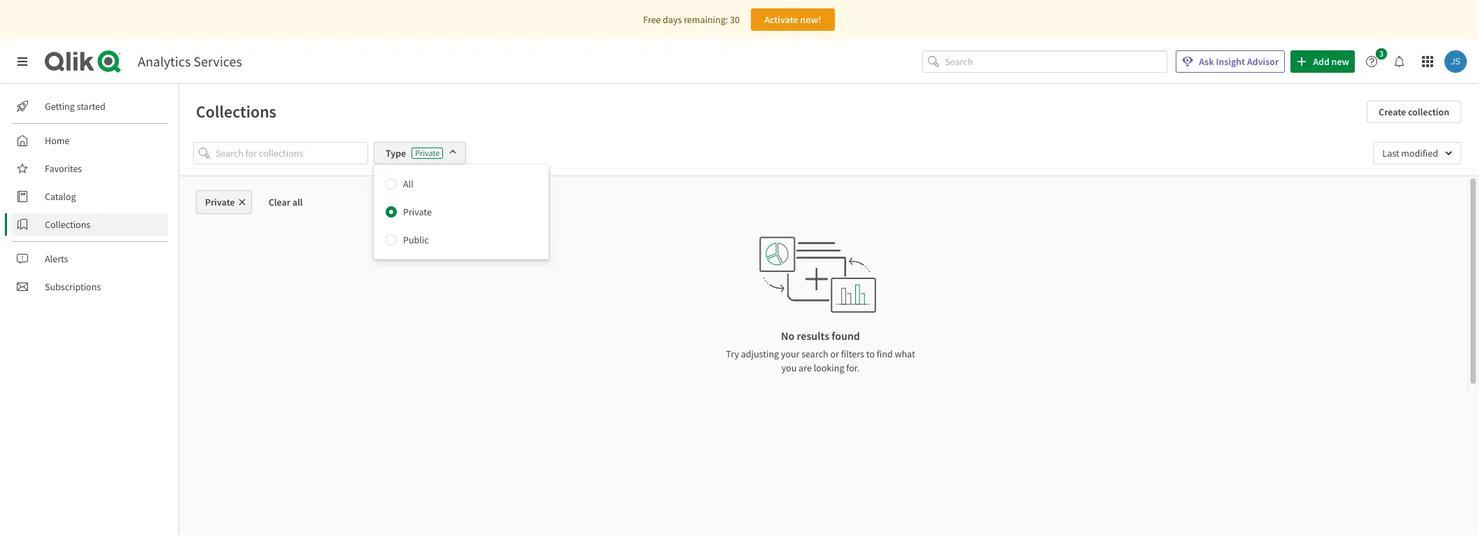 Task type: locate. For each thing, give the bounding box(es) containing it.
0 vertical spatial collections
[[196, 101, 276, 122]]

ask insight advisor
[[1199, 55, 1279, 68]]

ask insight advisor button
[[1176, 50, 1285, 73]]

modified
[[1401, 147, 1438, 160]]

what
[[895, 348, 915, 360]]

type option group
[[374, 170, 549, 254]]

private up public
[[403, 206, 432, 218]]

Last modified field
[[1373, 142, 1461, 164]]

public
[[403, 234, 429, 246]]

remaining:
[[684, 13, 728, 26]]

add
[[1313, 55, 1330, 68]]

collections link
[[11, 213, 168, 236]]

started
[[77, 100, 106, 113]]

collections down services
[[196, 101, 276, 122]]

advisor
[[1247, 55, 1279, 68]]

1 horizontal spatial collections
[[196, 101, 276, 122]]

you
[[782, 362, 797, 374]]

insight
[[1216, 55, 1245, 68]]

0 horizontal spatial collections
[[45, 218, 90, 231]]

collection
[[1408, 106, 1449, 118]]

filters region
[[179, 131, 1478, 260]]

30
[[730, 13, 740, 26]]

results
[[797, 329, 829, 343]]

adjusting
[[741, 348, 779, 360]]

private inside type option group
[[403, 206, 432, 218]]

private left clear
[[205, 196, 235, 209]]

collections
[[196, 101, 276, 122], [45, 218, 90, 231]]

free
[[643, 13, 661, 26]]

getting started
[[45, 100, 106, 113]]

ask
[[1199, 55, 1214, 68]]

close sidebar menu image
[[17, 56, 28, 67]]

last
[[1383, 147, 1399, 160]]

add new button
[[1291, 50, 1355, 73]]

jacob simon image
[[1445, 50, 1467, 73]]

1 vertical spatial collections
[[45, 218, 90, 231]]

free days remaining: 30
[[643, 13, 740, 26]]

all
[[292, 196, 303, 209]]

private
[[415, 148, 440, 158], [205, 196, 235, 209], [403, 206, 432, 218]]

collections down catalog
[[45, 218, 90, 231]]

favorites link
[[11, 157, 168, 180]]

clear all button
[[257, 190, 314, 214]]

private inside button
[[205, 196, 235, 209]]

filters
[[841, 348, 864, 360]]

analytics
[[138, 52, 191, 70]]

private right type
[[415, 148, 440, 158]]

no results found try adjusting your search or filters to find what you are looking for.
[[726, 329, 915, 374]]

search
[[802, 348, 828, 360]]

clear
[[268, 196, 290, 209]]

add new
[[1313, 55, 1349, 68]]

alerts link
[[11, 248, 168, 270]]

activate
[[764, 13, 798, 26]]

new
[[1332, 55, 1349, 68]]



Task type: vqa. For each thing, say whether or not it's contained in the screenshot.
analytics services ELEMENT
yes



Task type: describe. For each thing, give the bounding box(es) containing it.
subscriptions
[[45, 281, 101, 293]]

type
[[386, 147, 406, 160]]

services
[[194, 52, 242, 70]]

all
[[403, 178, 413, 190]]

3 button
[[1361, 48, 1391, 73]]

find
[[877, 348, 893, 360]]

clear all
[[268, 196, 303, 209]]

create
[[1379, 106, 1406, 118]]

3
[[1379, 48, 1384, 59]]

no
[[781, 329, 795, 343]]

found
[[832, 329, 860, 343]]

favorites
[[45, 162, 82, 175]]

or
[[830, 348, 839, 360]]

catalog
[[45, 190, 76, 203]]

collections inside navigation pane element
[[45, 218, 90, 231]]

getting started link
[[11, 95, 168, 118]]

now!
[[800, 13, 821, 26]]

searchbar element
[[923, 50, 1168, 73]]

analytics services element
[[138, 52, 242, 70]]

your
[[781, 348, 800, 360]]

navigation pane element
[[0, 90, 178, 304]]

private button
[[196, 190, 252, 214]]

to
[[866, 348, 875, 360]]

home link
[[11, 129, 168, 152]]

activate now! link
[[751, 8, 835, 31]]

home
[[45, 134, 69, 147]]

activate now!
[[764, 13, 821, 26]]

Search text field
[[945, 50, 1168, 73]]

days
[[663, 13, 682, 26]]

subscriptions link
[[11, 276, 168, 298]]

last modified
[[1383, 147, 1438, 160]]

create collection button
[[1367, 101, 1461, 123]]

are
[[799, 362, 812, 374]]

analytics services
[[138, 52, 242, 70]]

create collection
[[1379, 106, 1449, 118]]

looking
[[814, 362, 844, 374]]

try
[[726, 348, 739, 360]]

catalog link
[[11, 185, 168, 208]]

Search for collections text field
[[216, 142, 368, 165]]

alerts
[[45, 253, 68, 265]]

getting
[[45, 100, 75, 113]]

for.
[[846, 362, 860, 374]]



